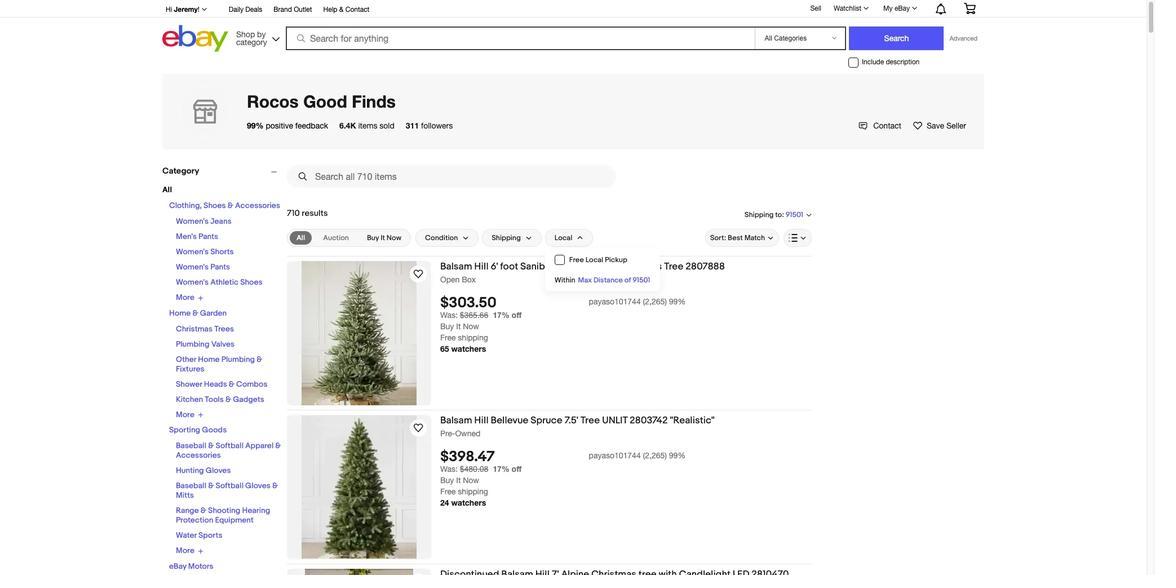 Task type: vqa. For each thing, say whether or not it's contained in the screenshot.


Task type: describe. For each thing, give the bounding box(es) containing it.
positive
[[266, 121, 293, 130]]

was: for $398.47
[[440, 465, 458, 474]]

balsam hill 6'  foot sanibel spruce unlit christmas tree 2807888 heading
[[440, 261, 725, 272]]

sort: best match button
[[705, 229, 779, 247]]

off for $303.50
[[512, 310, 522, 320]]

combos
[[236, 379, 268, 389]]

shop
[[236, 30, 255, 39]]

christmas inside "christmas trees plumbing valves other home plumbing & fixtures shower heads & combos kitchen tools & gadgets"
[[176, 324, 213, 333]]

daily
[[229, 6, 244, 14]]

shop by category button
[[231, 25, 282, 49]]

1 vertical spatial pants
[[210, 262, 230, 272]]

$480.08
[[460, 465, 488, 474]]

motors
[[188, 561, 214, 571]]

foot
[[500, 261, 518, 272]]

0 horizontal spatial shoes
[[204, 201, 226, 210]]

1 vertical spatial plumbing
[[221, 354, 255, 364]]

buy for $398.47
[[440, 476, 454, 485]]

free inside 'free local pickup' link
[[569, 255, 584, 264]]

& right range
[[201, 506, 206, 515]]

seller
[[947, 121, 966, 130]]

shower heads & combos link
[[176, 379, 268, 389]]

710 results
[[287, 208, 328, 219]]

unlit for $303.50
[[589, 261, 615, 272]]

help & contact
[[323, 6, 370, 14]]

baseball & softball gloves & mitts link
[[176, 481, 278, 500]]

& up jeans
[[228, 201, 233, 210]]

my ebay link
[[877, 2, 922, 15]]

brand outlet link
[[274, 4, 312, 16]]

main content containing $303.50
[[287, 161, 812, 575]]

now for $303.50
[[463, 322, 479, 331]]

99% for $303.50
[[669, 297, 686, 306]]

by
[[257, 30, 266, 39]]

discontinued balsam hill 7' alpine christmas tree with candlelight led  2810470 image
[[305, 569, 413, 575]]

& down 'hunting gloves' link on the bottom
[[208, 481, 214, 491]]

open
[[440, 275, 460, 284]]

rocos
[[247, 91, 299, 112]]

category
[[162, 166, 199, 176]]

Search for anything text field
[[288, 28, 753, 49]]

hunting gloves link
[[176, 466, 231, 475]]

good
[[303, 91, 347, 112]]

1 horizontal spatial contact
[[873, 121, 902, 130]]

account navigation
[[160, 0, 984, 17]]

spruce inside the balsam hill 6'  foot sanibel spruce unlit christmas tree 2807888 open box
[[555, 261, 587, 272]]

deals
[[245, 6, 262, 14]]

free for $398.47
[[440, 487, 456, 496]]

apparel
[[245, 441, 274, 450]]

24
[[440, 498, 449, 508]]

shipping button
[[482, 229, 542, 247]]

6'
[[491, 261, 498, 272]]

women's jeans link
[[176, 216, 232, 226]]

sell
[[810, 4, 821, 12]]

6.4k
[[339, 121, 356, 130]]

& down goods
[[208, 441, 214, 450]]

goods
[[202, 425, 227, 435]]

sanibel
[[520, 261, 553, 272]]

2807888
[[686, 261, 725, 272]]

auction
[[323, 233, 349, 242]]

condition
[[425, 233, 458, 242]]

1 vertical spatial local
[[586, 255, 603, 264]]

to
[[775, 210, 782, 219]]

free local pickup link
[[546, 250, 659, 270]]

watchers for $398.47
[[451, 498, 486, 508]]

women's shorts link
[[176, 247, 234, 257]]

shorts
[[210, 247, 234, 257]]

equipment
[[215, 515, 254, 525]]

rocos good finds link
[[247, 91, 396, 112]]

$398.47
[[440, 448, 495, 466]]

men's pants link
[[176, 232, 218, 241]]

311 followers
[[406, 121, 453, 130]]

(2,265) for $398.47
[[643, 451, 667, 460]]

hill for $303.50
[[474, 261, 489, 272]]

0 horizontal spatial 91501
[[633, 276, 650, 285]]

payaso101744 (2,265) 99% was: $365.66 17% off buy it now free shipping 65 watchers
[[440, 297, 686, 354]]

save
[[927, 121, 944, 130]]

sporting goods link
[[169, 425, 227, 435]]

more button for christmas trees plumbing valves other home plumbing & fixtures shower heads & combos kitchen tools & gadgets
[[176, 410, 203, 419]]

tree inside balsam hill bellevue spruce 7.5' tree unlit  2803742  "realistic" pre-owned
[[581, 415, 600, 426]]

auction link
[[316, 231, 356, 245]]

home & garden
[[169, 308, 227, 318]]

:
[[782, 210, 784, 219]]

mitts
[[176, 491, 194, 500]]

balsam hill bellevue spruce 7.5' tree unlit  2803742  "realistic" link
[[440, 415, 812, 428]]

6.4k items sold
[[339, 121, 395, 130]]

2 baseball from the top
[[176, 481, 206, 491]]

category button
[[162, 166, 282, 176]]

gadgets
[[233, 394, 264, 404]]

it for $303.50
[[456, 322, 461, 331]]

1 vertical spatial gloves
[[245, 481, 271, 491]]

& inside account navigation
[[339, 6, 344, 14]]

max
[[578, 276, 592, 285]]

include
[[862, 58, 884, 66]]

none submit inside shop by category "banner"
[[849, 26, 944, 50]]

home & garden link
[[169, 308, 227, 318]]

distance
[[594, 276, 623, 285]]

items
[[358, 121, 377, 130]]

now inside buy it now "link"
[[387, 233, 401, 242]]

shop by category
[[236, 30, 267, 47]]

hearing
[[242, 506, 270, 515]]

pickup
[[605, 255, 627, 264]]

balsam hill 6'  foot sanibel spruce unlit christmas tree 2807888 image
[[301, 261, 417, 405]]

home inside "christmas trees plumbing valves other home plumbing & fixtures shower heads & combos kitchen tools & gadgets"
[[198, 354, 220, 364]]

3 women's from the top
[[176, 262, 209, 272]]

athletic
[[210, 277, 238, 287]]

it for $398.47
[[456, 476, 461, 485]]

hill for $398.47
[[474, 415, 489, 426]]

followers
[[421, 121, 453, 130]]

91501 inside shipping to : 91501
[[786, 211, 803, 220]]

& right heads at the left bottom of the page
[[229, 379, 235, 389]]

0 vertical spatial 99%
[[247, 121, 264, 130]]

watchlist link
[[828, 2, 874, 15]]

it inside "link"
[[381, 233, 385, 242]]

tree inside the balsam hill 6'  foot sanibel spruce unlit christmas tree 2807888 open box
[[664, 261, 684, 272]]

kitchen tools & gadgets link
[[176, 394, 264, 404]]

women's jeans men's pants women's shorts women's pants women's athletic shoes
[[176, 216, 263, 287]]

balsam hill 6'  foot sanibel spruce unlit christmas tree 2807888 link
[[440, 261, 812, 275]]

balsam hill bellevue spruce 7.5' tree unlit  2803742  "realistic" heading
[[440, 415, 715, 426]]

garden
[[200, 308, 227, 318]]

1 vertical spatial ebay
[[169, 561, 186, 571]]

4 women's from the top
[[176, 277, 209, 287]]

free for $303.50
[[440, 333, 456, 342]]

buy inside "link"
[[367, 233, 379, 242]]

sports
[[198, 531, 222, 540]]

women's pants link
[[176, 262, 230, 272]]

payaso101744 (2,265) 99% was: $480.08 17% off buy it now free shipping 24 watchers
[[440, 451, 686, 508]]

99% for $398.47
[[669, 451, 686, 460]]

advanced
[[950, 35, 978, 42]]

shipping for $303.50
[[458, 333, 488, 342]]

0 vertical spatial pants
[[199, 232, 218, 241]]

(2,265) for $303.50
[[643, 297, 667, 306]]

shipping for shipping to : 91501
[[745, 210, 774, 219]]

2 softball from the top
[[216, 481, 244, 491]]

my
[[884, 5, 893, 12]]



Task type: locate. For each thing, give the bounding box(es) containing it.
0 horizontal spatial all
[[162, 185, 172, 195]]

1 hill from the top
[[474, 261, 489, 272]]

1 vertical spatial more button
[[176, 410, 203, 419]]

0 vertical spatial unlit
[[589, 261, 615, 272]]

0 horizontal spatial plumbing
[[176, 339, 209, 349]]

include description
[[862, 58, 920, 66]]

1 vertical spatial all
[[297, 233, 305, 242]]

baseball
[[176, 441, 206, 450], [176, 481, 206, 491]]

& down apparel
[[272, 481, 278, 491]]

hill inside balsam hill bellevue spruce 7.5' tree unlit  2803742  "realistic" pre-owned
[[474, 415, 489, 426]]

unlit
[[589, 261, 615, 272], [602, 415, 628, 426]]

softball up the shooting
[[216, 481, 244, 491]]

it down $365.66
[[456, 322, 461, 331]]

christmas up of
[[617, 261, 662, 272]]

payaso101744 inside payaso101744 (2,265) 99% was: $480.08 17% off buy it now free shipping 24 watchers
[[589, 451, 641, 460]]

99% left the positive
[[247, 121, 264, 130]]

1 horizontal spatial tree
[[664, 261, 684, 272]]

shipping for $398.47
[[458, 487, 488, 496]]

1 women's from the top
[[176, 216, 209, 226]]

pants up women's shorts link in the top left of the page
[[199, 232, 218, 241]]

rocos good finds
[[247, 91, 396, 112]]

1 more from the top
[[176, 293, 194, 302]]

1 vertical spatial payaso101744
[[589, 451, 641, 460]]

watchers for $303.50
[[451, 344, 486, 354]]

0 horizontal spatial home
[[169, 308, 191, 318]]

0 horizontal spatial local
[[555, 233, 572, 242]]

shower
[[176, 379, 202, 389]]

2 hill from the top
[[474, 415, 489, 426]]

None submit
[[849, 26, 944, 50]]

0 vertical spatial softball
[[216, 441, 244, 450]]

1 vertical spatial tree
[[581, 415, 600, 426]]

hill inside the balsam hill 6'  foot sanibel spruce unlit christmas tree 2807888 open box
[[474, 261, 489, 272]]

unlit for $398.47
[[602, 415, 628, 426]]

hunting
[[176, 466, 204, 475]]

1 softball from the top
[[216, 441, 244, 450]]

home up christmas trees link
[[169, 308, 191, 318]]

99% inside payaso101744 (2,265) 99% was: $365.66 17% off buy it now free shipping 65 watchers
[[669, 297, 686, 306]]

1 vertical spatial it
[[456, 322, 461, 331]]

more down water
[[176, 546, 194, 555]]

gloves up 'hearing'
[[245, 481, 271, 491]]

ebay motors link
[[169, 561, 214, 571]]

shoes
[[204, 201, 226, 210], [240, 277, 263, 287]]

17% right $365.66
[[493, 310, 510, 320]]

0 vertical spatial shoes
[[204, 201, 226, 210]]

watchers
[[451, 344, 486, 354], [451, 498, 486, 508]]

free up max at the right of page
[[569, 255, 584, 264]]

jeremy
[[174, 5, 198, 14]]

& right tools
[[225, 394, 231, 404]]

1 vertical spatial was:
[[440, 465, 458, 474]]

gloves up the baseball & softball gloves & mitts link
[[206, 466, 231, 475]]

main content
[[287, 161, 812, 575]]

was: for $303.50
[[440, 311, 458, 320]]

& up combos
[[257, 354, 262, 364]]

accessories inside baseball & softball apparel & accessories hunting gloves baseball & softball gloves & mitts range & shooting hearing protection equipment water sports
[[176, 450, 221, 460]]

contact right help
[[345, 6, 370, 14]]

0 horizontal spatial contact
[[345, 6, 370, 14]]

balsam up pre-
[[440, 415, 472, 426]]

home down plumbing valves link in the left bottom of the page
[[198, 354, 220, 364]]

plumbing valves link
[[176, 339, 235, 349]]

91501 right of
[[633, 276, 650, 285]]

more for kitchen tools & gadgets
[[176, 410, 194, 419]]

0 vertical spatial 91501
[[786, 211, 803, 220]]

other home plumbing & fixtures link
[[176, 354, 262, 374]]

shop by category banner
[[160, 0, 984, 55]]

0 vertical spatial more
[[176, 293, 194, 302]]

buy for $303.50
[[440, 322, 454, 331]]

outlet
[[294, 6, 312, 14]]

shoes inside women's jeans men's pants women's shorts women's pants women's athletic shoes
[[240, 277, 263, 287]]

shipping for shipping
[[492, 233, 521, 242]]

0 vertical spatial off
[[512, 310, 522, 320]]

now inside payaso101744 (2,265) 99% was: $365.66 17% off buy it now free shipping 65 watchers
[[463, 322, 479, 331]]

unlit inside balsam hill bellevue spruce 7.5' tree unlit  2803742  "realistic" pre-owned
[[602, 415, 628, 426]]

1 vertical spatial 17%
[[493, 464, 510, 474]]

payaso101744
[[589, 297, 641, 306], [589, 451, 641, 460]]

it
[[381, 233, 385, 242], [456, 322, 461, 331], [456, 476, 461, 485]]

buy up 24
[[440, 476, 454, 485]]

local
[[555, 233, 572, 242], [586, 255, 603, 264]]

(2,265)
[[643, 297, 667, 306], [643, 451, 667, 460]]

balsam hill 6'  foot sanibel spruce unlit christmas tree 2807888 open box
[[440, 261, 725, 284]]

more button up the home & garden
[[176, 293, 203, 302]]

ebay right my
[[895, 5, 910, 12]]

off for $398.47
[[512, 464, 522, 474]]

brand outlet
[[274, 6, 312, 14]]

shipping inside payaso101744 (2,265) 99% was: $365.66 17% off buy it now free shipping 65 watchers
[[458, 333, 488, 342]]

was: inside payaso101744 (2,265) 99% was: $480.08 17% off buy it now free shipping 24 watchers
[[440, 465, 458, 474]]

balsam for $398.47
[[440, 415, 472, 426]]

shipping to : 91501
[[745, 210, 803, 220]]

feedback
[[295, 121, 328, 130]]

shipping inside shipping to : 91501
[[745, 210, 774, 219]]

1 vertical spatial watchers
[[451, 498, 486, 508]]

save seller button
[[913, 120, 966, 131]]

all link
[[290, 231, 312, 245]]

more up the home & garden
[[176, 293, 194, 302]]

now left condition
[[387, 233, 401, 242]]

99% down 2807888 at the right of the page
[[669, 297, 686, 306]]

it inside payaso101744 (2,265) 99% was: $365.66 17% off buy it now free shipping 65 watchers
[[456, 322, 461, 331]]

accessories left 710
[[235, 201, 280, 210]]

2 vertical spatial now
[[463, 476, 479, 485]]

was: left $365.66
[[440, 311, 458, 320]]

0 vertical spatial it
[[381, 233, 385, 242]]

baseball down hunting
[[176, 481, 206, 491]]

0 vertical spatial home
[[169, 308, 191, 318]]

more for water sports
[[176, 546, 194, 555]]

it down "$480.08"
[[456, 476, 461, 485]]

best
[[728, 233, 743, 242]]

now down "$480.08"
[[463, 476, 479, 485]]

now down $365.66
[[463, 322, 479, 331]]

women's up men's pants link
[[176, 216, 209, 226]]

now for $398.47
[[463, 476, 479, 485]]

ebay motors
[[169, 561, 214, 571]]

2 vertical spatial free
[[440, 487, 456, 496]]

1 vertical spatial home
[[198, 354, 220, 364]]

1 horizontal spatial local
[[586, 255, 603, 264]]

range & shooting hearing protection equipment link
[[176, 506, 270, 525]]

local inside dropdown button
[[555, 233, 572, 242]]

watchers inside payaso101744 (2,265) 99% was: $480.08 17% off buy it now free shipping 24 watchers
[[451, 498, 486, 508]]

2 watchers from the top
[[451, 498, 486, 508]]

1 horizontal spatial gloves
[[245, 481, 271, 491]]

pre-
[[440, 429, 455, 438]]

2 vertical spatial buy
[[440, 476, 454, 485]]

christmas down home & garden link
[[176, 324, 213, 333]]

0 vertical spatial christmas
[[617, 261, 662, 272]]

contact inside account navigation
[[345, 6, 370, 14]]

2 shipping from the top
[[458, 487, 488, 496]]

tree left 2807888 at the right of the page
[[664, 261, 684, 272]]

2 was: from the top
[[440, 465, 458, 474]]

99% inside payaso101744 (2,265) 99% was: $480.08 17% off buy it now free shipping 24 watchers
[[669, 451, 686, 460]]

0 vertical spatial payaso101744
[[589, 297, 641, 306]]

1 horizontal spatial shoes
[[240, 277, 263, 287]]

1 vertical spatial buy
[[440, 322, 454, 331]]

payaso101744 down balsam hill bellevue spruce 7.5' tree unlit  2803742  "realistic" link
[[589, 451, 641, 460]]

1 horizontal spatial plumbing
[[221, 354, 255, 364]]

softball
[[216, 441, 244, 450], [216, 481, 244, 491]]

shoes right athletic
[[240, 277, 263, 287]]

1 vertical spatial 91501
[[633, 276, 650, 285]]

contact
[[345, 6, 370, 14], [873, 121, 902, 130]]

0 vertical spatial more button
[[176, 293, 203, 302]]

shipping inside payaso101744 (2,265) 99% was: $480.08 17% off buy it now free shipping 24 watchers
[[458, 487, 488, 496]]

1 off from the top
[[512, 310, 522, 320]]

$303.50
[[440, 294, 497, 312]]

now inside payaso101744 (2,265) 99% was: $480.08 17% off buy it now free shipping 24 watchers
[[463, 476, 479, 485]]

17% for $398.47
[[493, 464, 510, 474]]

0 horizontal spatial ebay
[[169, 561, 186, 571]]

2 vertical spatial it
[[456, 476, 461, 485]]

17% inside payaso101744 (2,265) 99% was: $365.66 17% off buy it now free shipping 65 watchers
[[493, 310, 510, 320]]

within max distance of 91501
[[555, 276, 650, 285]]

it right auction
[[381, 233, 385, 242]]

christmas inside the balsam hill 6'  foot sanibel spruce unlit christmas tree 2807888 open box
[[617, 261, 662, 272]]

christmas trees plumbing valves other home plumbing & fixtures shower heads & combos kitchen tools & gadgets
[[176, 324, 268, 404]]

watchers right 65
[[451, 344, 486, 354]]

off right "$480.08"
[[512, 464, 522, 474]]

1 vertical spatial 99%
[[669, 297, 686, 306]]

christmas trees link
[[176, 324, 234, 333]]

1 was: from the top
[[440, 311, 458, 320]]

it inside payaso101744 (2,265) 99% was: $480.08 17% off buy it now free shipping 24 watchers
[[456, 476, 461, 485]]

more button for baseball & softball apparel & accessories hunting gloves baseball & softball gloves & mitts range & shooting hearing protection equipment water sports
[[176, 546, 203, 556]]

more up sporting at the bottom left
[[176, 410, 194, 419]]

sort:
[[710, 233, 726, 242]]

balsam inside the balsam hill 6'  foot sanibel spruce unlit christmas tree 2807888 open box
[[440, 261, 472, 272]]

accessories up 'hunting gloves' link on the bottom
[[176, 450, 221, 460]]

watchers right 24
[[451, 498, 486, 508]]

1 balsam from the top
[[440, 261, 472, 272]]

2 (2,265) from the top
[[643, 451, 667, 460]]

all down category
[[162, 185, 172, 195]]

was:
[[440, 311, 458, 320], [440, 465, 458, 474]]

hi
[[166, 6, 172, 14]]

1 more button from the top
[[176, 293, 203, 302]]

unlit left 2803742 at the right of the page
[[602, 415, 628, 426]]

local button
[[545, 229, 593, 247]]

0 horizontal spatial christmas
[[176, 324, 213, 333]]

owned
[[455, 429, 481, 438]]

water
[[176, 531, 197, 540]]

payaso101744 inside payaso101744 (2,265) 99% was: $365.66 17% off buy it now free shipping 65 watchers
[[589, 297, 641, 306]]

0 vertical spatial ebay
[[895, 5, 910, 12]]

0 vertical spatial plumbing
[[176, 339, 209, 349]]

1 vertical spatial now
[[463, 322, 479, 331]]

Search all 710 items field
[[287, 165, 616, 188]]

ebay
[[895, 5, 910, 12], [169, 561, 186, 571]]

!
[[198, 6, 199, 14]]

buy inside payaso101744 (2,265) 99% was: $480.08 17% off buy it now free shipping 24 watchers
[[440, 476, 454, 485]]

1 vertical spatial softball
[[216, 481, 244, 491]]

free
[[569, 255, 584, 264], [440, 333, 456, 342], [440, 487, 456, 496]]

payaso101744 for $303.50
[[589, 297, 641, 306]]

1 vertical spatial free
[[440, 333, 456, 342]]

free up 24
[[440, 487, 456, 496]]

spruce inside balsam hill bellevue spruce 7.5' tree unlit  2803742  "realistic" pre-owned
[[531, 415, 562, 426]]

water sports link
[[176, 531, 222, 540]]

2 payaso101744 from the top
[[589, 451, 641, 460]]

gloves
[[206, 466, 231, 475], [245, 481, 271, 491]]

hill left 6'
[[474, 261, 489, 272]]

baseball & softball apparel & accessories link
[[176, 441, 281, 460]]

1 vertical spatial accessories
[[176, 450, 221, 460]]

heading
[[440, 569, 789, 575]]

(2,265) down 2803742 at the right of the page
[[643, 451, 667, 460]]

2 off from the top
[[512, 464, 522, 474]]

description
[[886, 58, 920, 66]]

0 vertical spatial tree
[[664, 261, 684, 272]]

free local pickup
[[569, 255, 627, 264]]

of
[[625, 276, 631, 285]]

heads
[[204, 379, 227, 389]]

0 vertical spatial accessories
[[235, 201, 280, 210]]

watch balsam hill 6'  foot sanibel spruce unlit christmas tree 2807888 image
[[412, 267, 425, 281]]

unlit inside the balsam hill 6'  foot sanibel spruce unlit christmas tree 2807888 open box
[[589, 261, 615, 272]]

pants up women's athletic shoes link
[[210, 262, 230, 272]]

buy up 65
[[440, 322, 454, 331]]

1 shipping from the top
[[458, 333, 488, 342]]

1 vertical spatial baseball
[[176, 481, 206, 491]]

ebay inside "link"
[[895, 5, 910, 12]]

brand
[[274, 6, 292, 14]]

watch balsam hill bellevue spruce 7.5' tree unlit  2803742  "realistic" image
[[412, 421, 425, 435]]

710
[[287, 208, 300, 219]]

local left pickup
[[586, 255, 603, 264]]

(2,265) down balsam hill 6'  foot sanibel spruce unlit christmas tree 2807888 link in the top of the page
[[643, 297, 667, 306]]

1 vertical spatial more
[[176, 410, 194, 419]]

1 payaso101744 from the top
[[589, 297, 641, 306]]

buy inside payaso101744 (2,265) 99% was: $365.66 17% off buy it now free shipping 65 watchers
[[440, 322, 454, 331]]

daily deals link
[[229, 4, 262, 16]]

shipping up foot
[[492, 233, 521, 242]]

1 vertical spatial contact
[[873, 121, 902, 130]]

0 vertical spatial baseball
[[176, 441, 206, 450]]

pants
[[199, 232, 218, 241], [210, 262, 230, 272]]

off right $365.66
[[512, 310, 522, 320]]

91501 right :
[[786, 211, 803, 220]]

$365.66
[[460, 311, 488, 320]]

1 vertical spatial unlit
[[602, 415, 628, 426]]

buy it now link
[[360, 231, 408, 245]]

all down 710 results
[[297, 233, 305, 242]]

more button down kitchen
[[176, 410, 203, 419]]

2 more from the top
[[176, 410, 194, 419]]

range
[[176, 506, 199, 515]]

2 vertical spatial 99%
[[669, 451, 686, 460]]

clothing, shoes & accessories link
[[169, 201, 280, 210]]

hill
[[474, 261, 489, 272], [474, 415, 489, 426]]

1 vertical spatial balsam
[[440, 415, 472, 426]]

0 vertical spatial 17%
[[493, 310, 510, 320]]

watchers inside payaso101744 (2,265) 99% was: $365.66 17% off buy it now free shipping 65 watchers
[[451, 344, 486, 354]]

0 vertical spatial now
[[387, 233, 401, 242]]

baseball & softball apparel & accessories hunting gloves baseball & softball gloves & mitts range & shooting hearing protection equipment water sports
[[176, 441, 281, 540]]

17% for $303.50
[[493, 310, 510, 320]]

1 vertical spatial christmas
[[176, 324, 213, 333]]

1 (2,265) from the top
[[643, 297, 667, 306]]

2 vertical spatial more
[[176, 546, 194, 555]]

0 vertical spatial shipping
[[745, 210, 774, 219]]

17% inside payaso101744 (2,265) 99% was: $480.08 17% off buy it now free shipping 24 watchers
[[493, 464, 510, 474]]

was: inside payaso101744 (2,265) 99% was: $365.66 17% off buy it now free shipping 65 watchers
[[440, 311, 458, 320]]

& left garden
[[192, 308, 198, 318]]

off inside payaso101744 (2,265) 99% was: $480.08 17% off buy it now free shipping 24 watchers
[[512, 464, 522, 474]]

shipping down $365.66
[[458, 333, 488, 342]]

1 horizontal spatial all
[[297, 233, 305, 242]]

contact left save
[[873, 121, 902, 130]]

women's athletic shoes link
[[176, 277, 263, 287]]

2803742
[[630, 415, 668, 426]]

2 vertical spatial more button
[[176, 546, 203, 556]]

1 vertical spatial spruce
[[531, 415, 562, 426]]

0 vertical spatial (2,265)
[[643, 297, 667, 306]]

softball down goods
[[216, 441, 244, 450]]

1 vertical spatial (2,265)
[[643, 451, 667, 460]]

clothing, shoes & accessories
[[169, 201, 280, 210]]

17% right "$480.08"
[[493, 464, 510, 474]]

0 vertical spatial watchers
[[451, 344, 486, 354]]

0 horizontal spatial tree
[[581, 415, 600, 426]]

balsam
[[440, 261, 472, 272], [440, 415, 472, 426]]

free up 65
[[440, 333, 456, 342]]

balsam inside balsam hill bellevue spruce 7.5' tree unlit  2803742  "realistic" pre-owned
[[440, 415, 472, 426]]

clothing,
[[169, 201, 202, 210]]

0 vertical spatial all
[[162, 185, 172, 195]]

buy right auction link
[[367, 233, 379, 242]]

shipping left to
[[745, 210, 774, 219]]

0 horizontal spatial accessories
[[176, 450, 221, 460]]

more button up ebay motors link
[[176, 546, 203, 556]]

& right apparel
[[275, 441, 281, 450]]

rocos good finds image
[[180, 87, 230, 136]]

0 vertical spatial local
[[555, 233, 572, 242]]

1 17% from the top
[[493, 310, 510, 320]]

advanced link
[[944, 27, 983, 50]]

payaso101744 down distance
[[589, 297, 641, 306]]

1 vertical spatial off
[[512, 464, 522, 474]]

free inside payaso101744 (2,265) 99% was: $480.08 17% off buy it now free shipping 24 watchers
[[440, 487, 456, 496]]

0 horizontal spatial shipping
[[492, 233, 521, 242]]

protection
[[176, 515, 213, 525]]

spruce left 7.5' on the bottom of the page
[[531, 415, 562, 426]]

0 horizontal spatial gloves
[[206, 466, 231, 475]]

tree right 7.5' on the bottom of the page
[[581, 415, 600, 426]]

valves
[[211, 339, 235, 349]]

plumbing up other
[[176, 339, 209, 349]]

1 horizontal spatial shipping
[[745, 210, 774, 219]]

0 vertical spatial spruce
[[555, 261, 587, 272]]

0 vertical spatial buy
[[367, 233, 379, 242]]

plumbing down valves at the bottom of page
[[221, 354, 255, 364]]

2 more button from the top
[[176, 410, 203, 419]]

1 horizontal spatial home
[[198, 354, 220, 364]]

kitchen
[[176, 394, 203, 404]]

All selected text field
[[297, 233, 305, 243]]

ebay left motors
[[169, 561, 186, 571]]

women's down men's pants link
[[176, 247, 209, 257]]

1 horizontal spatial ebay
[[895, 5, 910, 12]]

1 horizontal spatial accessories
[[235, 201, 280, 210]]

(2,265) inside payaso101744 (2,265) 99% was: $480.08 17% off buy it now free shipping 24 watchers
[[643, 451, 667, 460]]

0 vertical spatial contact
[[345, 6, 370, 14]]

1 horizontal spatial 91501
[[786, 211, 803, 220]]

2 17% from the top
[[493, 464, 510, 474]]

1 vertical spatial hill
[[474, 415, 489, 426]]

1 watchers from the top
[[451, 344, 486, 354]]

0 vertical spatial shipping
[[458, 333, 488, 342]]

more for women's athletic shoes
[[176, 293, 194, 302]]

1 horizontal spatial christmas
[[617, 261, 662, 272]]

listing options selector. list view selected. image
[[789, 233, 807, 242]]

2 women's from the top
[[176, 247, 209, 257]]

1 baseball from the top
[[176, 441, 206, 450]]

sort: best match
[[710, 233, 765, 242]]

2 balsam from the top
[[440, 415, 472, 426]]

free inside payaso101744 (2,265) 99% was: $365.66 17% off buy it now free shipping 65 watchers
[[440, 333, 456, 342]]

hi jeremy !
[[166, 5, 199, 14]]

1 vertical spatial shipping
[[458, 487, 488, 496]]

0 vertical spatial hill
[[474, 261, 489, 272]]

tools
[[205, 394, 224, 404]]

3 more from the top
[[176, 546, 194, 555]]

unlit up within max distance of 91501
[[589, 261, 615, 272]]

off inside payaso101744 (2,265) 99% was: $365.66 17% off buy it now free shipping 65 watchers
[[512, 310, 522, 320]]

payaso101744 for $398.47
[[589, 451, 641, 460]]

baseball down sporting at the bottom left
[[176, 441, 206, 450]]

hill up owned
[[474, 415, 489, 426]]

1 vertical spatial shipping
[[492, 233, 521, 242]]

0 vertical spatial gloves
[[206, 466, 231, 475]]

0 vertical spatial was:
[[440, 311, 458, 320]]

your shopping cart image
[[964, 3, 976, 14]]

(2,265) inside payaso101744 (2,265) 99% was: $365.66 17% off buy it now free shipping 65 watchers
[[643, 297, 667, 306]]

shipping inside dropdown button
[[492, 233, 521, 242]]

local up balsam hill 6'  foot sanibel spruce unlit christmas tree 2807888 heading
[[555, 233, 572, 242]]

3 more button from the top
[[176, 546, 203, 556]]

balsam up open
[[440, 261, 472, 272]]

99% down "realistic"
[[669, 451, 686, 460]]

shoes up jeans
[[204, 201, 226, 210]]

women's down women's shorts link in the top left of the page
[[176, 262, 209, 272]]

more button for women's jeans men's pants women's shorts women's pants women's athletic shoes
[[176, 293, 203, 302]]

balsam hill bellevue spruce 7.5' tree unlit  2803742  "realistic" image
[[302, 415, 417, 559]]

"realistic"
[[670, 415, 715, 426]]

spruce up within
[[555, 261, 587, 272]]

spruce
[[555, 261, 587, 272], [531, 415, 562, 426]]

fixtures
[[176, 364, 204, 374]]

& right help
[[339, 6, 344, 14]]

0 vertical spatial balsam
[[440, 261, 472, 272]]

women's down women's pants link
[[176, 277, 209, 287]]

was: left "$480.08"
[[440, 465, 458, 474]]

1 vertical spatial shoes
[[240, 277, 263, 287]]

0 vertical spatial free
[[569, 255, 584, 264]]

results
[[302, 208, 328, 219]]

shipping down "$480.08"
[[458, 487, 488, 496]]

balsam for $303.50
[[440, 261, 472, 272]]



